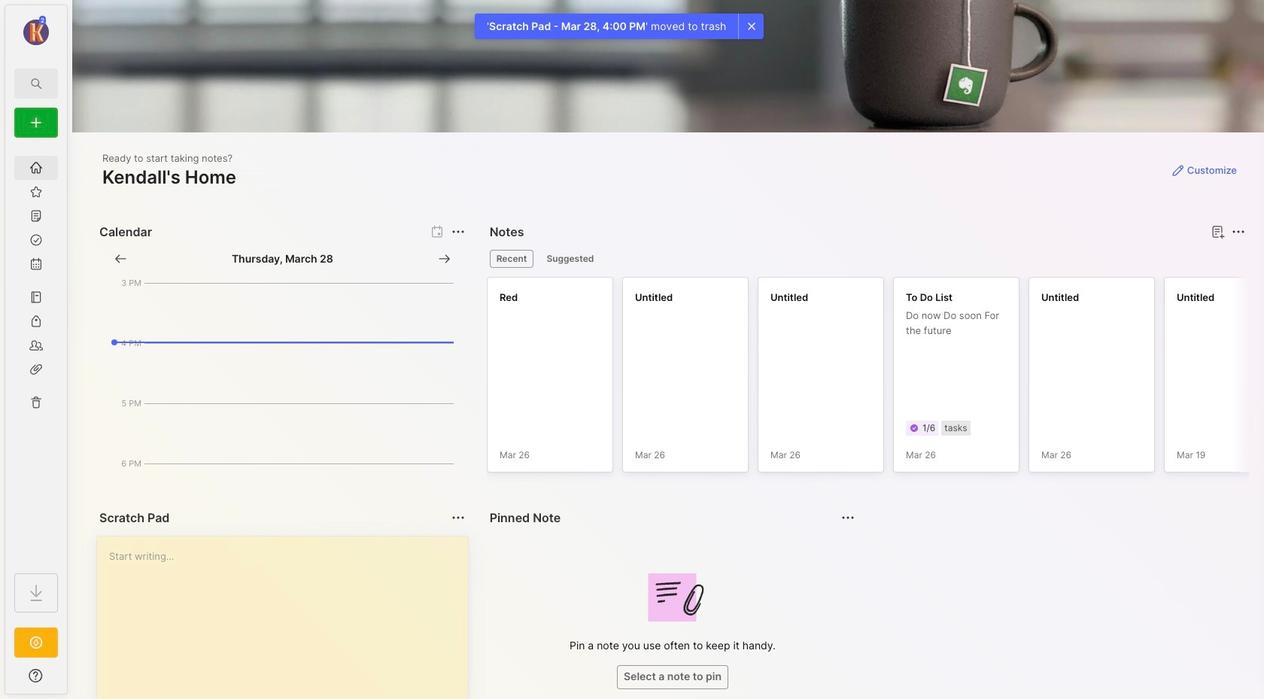 Task type: describe. For each thing, give the bounding box(es) containing it.
main element
[[0, 0, 72, 699]]

Start writing… text field
[[109, 537, 467, 699]]

1 horizontal spatial more actions image
[[1230, 223, 1248, 241]]

Account field
[[5, 14, 67, 47]]

click to expand image
[[66, 672, 77, 690]]



Task type: vqa. For each thing, say whether or not it's contained in the screenshot.
icon on a note, notebook, stack or tag to add it here.
no



Task type: locate. For each thing, give the bounding box(es) containing it.
tree inside main element
[[5, 147, 67, 560]]

edit search image
[[27, 75, 45, 93]]

more actions image
[[449, 223, 467, 241]]

0 horizontal spatial more actions image
[[449, 509, 467, 527]]

tab
[[490, 250, 534, 268], [540, 250, 601, 268]]

upgrade image
[[27, 634, 45, 652]]

0 vertical spatial more actions image
[[1230, 223, 1248, 241]]

1 horizontal spatial tab
[[540, 250, 601, 268]]

row group
[[487, 277, 1265, 482]]

1 tab from the left
[[490, 250, 534, 268]]

Choose date to view field
[[232, 251, 333, 267]]

tab list
[[490, 250, 1244, 268]]

1 vertical spatial more actions image
[[449, 509, 467, 527]]

0 horizontal spatial tab
[[490, 250, 534, 268]]

home image
[[29, 160, 44, 175]]

WHAT'S NEW field
[[5, 664, 67, 688]]

tree
[[5, 147, 67, 560]]

2 tab from the left
[[540, 250, 601, 268]]

More actions field
[[448, 221, 469, 242], [1229, 221, 1250, 242], [448, 507, 469, 529]]

more actions image
[[1230, 223, 1248, 241], [449, 509, 467, 527]]



